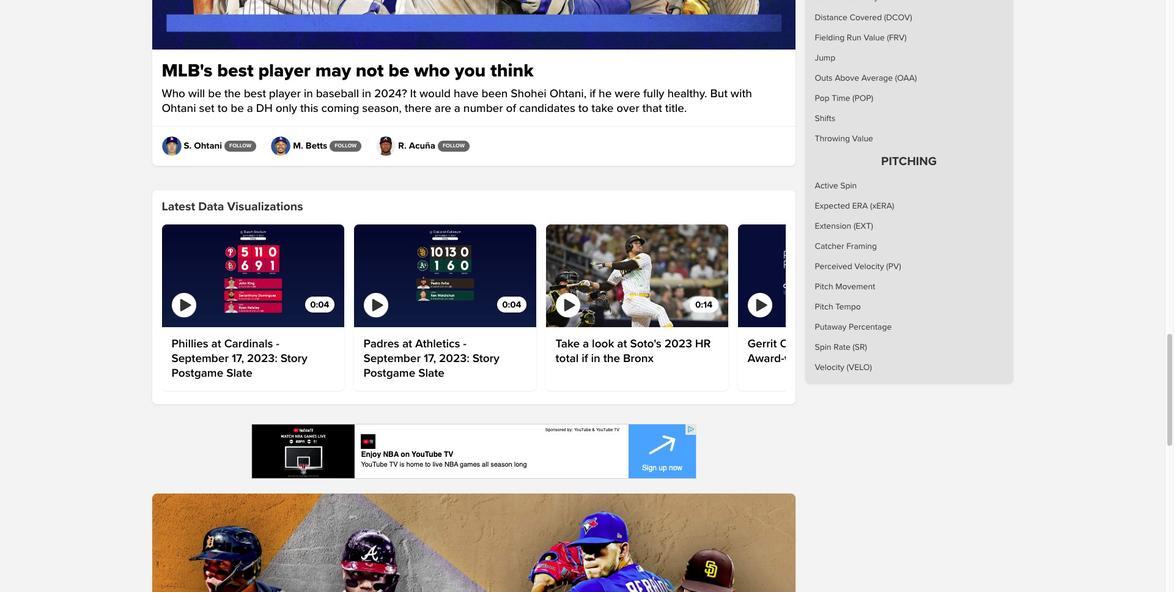 Task type: vqa. For each thing, say whether or not it's contained in the screenshot.
Take
yes



Task type: describe. For each thing, give the bounding box(es) containing it.
r. acuña
[[398, 140, 435, 151]]

shifts
[[815, 113, 836, 124]]

r.
[[398, 140, 407, 151]]

data
[[198, 199, 224, 214]]

season,
[[362, 101, 402, 115]]

2024?
[[374, 87, 407, 101]]

0 vertical spatial player
[[258, 59, 311, 82]]

m. betts image
[[271, 136, 291, 156]]

pitch for pitch movement
[[815, 281, 834, 292]]

outs above average (oaa) link
[[815, 73, 917, 83]]

perceived
[[815, 261, 853, 272]]

throwing
[[815, 134, 850, 144]]

catcher
[[815, 241, 845, 251]]

ohtani,
[[550, 87, 587, 101]]

athletics
[[415, 337, 460, 351]]

slate for cardinals
[[226, 366, 253, 380]]

extension (ext)
[[815, 221, 873, 231]]

r. acuña link
[[376, 136, 435, 156]]

1 horizontal spatial in
[[362, 87, 371, 101]]

r. acuña image
[[376, 136, 396, 156]]

expected
[[815, 201, 850, 211]]

take
[[556, 337, 580, 351]]

at for phillies
[[211, 337, 221, 351]]

17, for cardinals
[[232, 352, 244, 366]]

s. ohtani link
[[162, 136, 222, 156]]

distance covered (dcov) link
[[815, 12, 912, 23]]

pop
[[815, 93, 830, 104]]

1 horizontal spatial a
[[454, 101, 461, 115]]

story for athletics
[[473, 352, 500, 366]]

ohtani inside "link"
[[194, 140, 222, 151]]

0 vertical spatial value
[[864, 33, 885, 43]]

fielding run value (frv)
[[815, 33, 907, 43]]

active spin
[[815, 180, 857, 191]]

2023
[[665, 337, 692, 351]]

perceived velocity (pv)
[[815, 261, 901, 272]]

slate for athletics
[[418, 366, 445, 380]]

september for padres
[[364, 352, 421, 366]]

0:14 link
[[546, 225, 728, 327]]

if inside mlb's best player may not be who you think who will be the best player in baseball in 2024? it would have been shohei ohtani, if he were fully healthy. but with ohtani set to be a dh only this coming season, there are a number of candidates to take over that title.
[[590, 87, 596, 101]]

are
[[435, 101, 451, 115]]

in inside "take a look at soto's 2023 hr total if in the bronx"
[[591, 352, 601, 366]]

fielding
[[815, 33, 845, 43]]

(xera)
[[870, 201, 895, 211]]

there
[[405, 101, 432, 115]]

set
[[199, 101, 215, 115]]

0 horizontal spatial be
[[208, 87, 221, 101]]

outs
[[815, 73, 833, 83]]

covered
[[850, 12, 882, 23]]

pitching
[[882, 154, 937, 169]]

have
[[454, 87, 479, 101]]

(velo)
[[847, 362, 872, 373]]

take a look at soto's 2023 hr total if in the bronx
[[556, 337, 711, 366]]

that
[[643, 101, 662, 115]]

framing
[[847, 241, 877, 251]]

pop time (pop) link
[[815, 93, 874, 104]]

0:04 link for athletics
[[354, 225, 536, 327]]

1 horizontal spatial velocity
[[855, 261, 884, 272]]

not
[[356, 59, 384, 82]]

betts
[[306, 140, 327, 151]]

follow button for ohtani
[[225, 140, 256, 151]]

throwing value link
[[815, 134, 873, 144]]

mlb's best player may not be who you think image
[[152, 0, 796, 49]]

follow for m. betts
[[335, 142, 357, 149]]

0:04 for padres at athletics - september 17, 2023: story postgame slate
[[502, 299, 521, 310]]

if inside "take a look at soto's 2023 hr total if in the bronx"
[[582, 352, 588, 366]]

run
[[847, 33, 862, 43]]

they improved in '23. what's in store for '24? image
[[152, 494, 796, 592]]

fielding run value (frv) link
[[815, 33, 907, 43]]

latest
[[162, 199, 195, 214]]

acuña
[[409, 140, 435, 151]]

extension (ext) link
[[815, 221, 873, 231]]

(frv)
[[887, 33, 907, 43]]

0 horizontal spatial a
[[247, 101, 253, 115]]

putaway percentage
[[815, 322, 892, 332]]

(sr)
[[853, 342, 867, 352]]

ohtani inside mlb's best player may not be who you think who will be the best player in baseball in 2024? it would have been shohei ohtani, if he were fully healthy. but with ohtani set to be a dh only this coming season, there are a number of candidates to take over that title.
[[162, 101, 196, 115]]

rate
[[834, 342, 851, 352]]

advertisement element
[[251, 424, 696, 479]]

title.
[[665, 101, 687, 115]]

pitch for pitch tempo
[[815, 302, 834, 312]]

will
[[188, 87, 205, 101]]

you
[[455, 59, 486, 82]]

0 horizontal spatial in
[[304, 87, 313, 101]]

m. betts link
[[271, 136, 327, 156]]

season
[[829, 352, 865, 366]]

think
[[491, 59, 534, 82]]

movement
[[836, 281, 875, 292]]

it
[[410, 87, 417, 101]]

look
[[592, 337, 614, 351]]

follow button for acuña
[[438, 140, 470, 151]]

visualizations
[[227, 199, 303, 214]]

0:14
[[695, 299, 713, 310]]

mlb's
[[162, 59, 213, 82]]

throwing value
[[815, 134, 873, 144]]

pitch tempo link
[[815, 302, 861, 312]]

a inside "take a look at soto's 2023 hr total if in the bronx"
[[583, 337, 589, 351]]

who
[[414, 59, 450, 82]]

pitch movement
[[815, 281, 875, 292]]

shifts link
[[815, 113, 836, 124]]

padres at athletics - september 17, 2023: story postgame slate image
[[354, 225, 536, 327]]

postgame for padres
[[364, 366, 415, 380]]

postgame for phillies
[[172, 366, 223, 380]]

take a look at soto's 2023 hr total if in the bronx link
[[556, 337, 718, 366]]

healthy.
[[668, 87, 707, 101]]

velocity (velo)
[[815, 362, 872, 373]]

0 horizontal spatial spin
[[815, 342, 832, 352]]

m. betts
[[293, 140, 327, 151]]



Task type: locate. For each thing, give the bounding box(es) containing it.
at inside padres at athletics - september 17, 2023: story postgame slate
[[402, 337, 412, 351]]

putaway
[[815, 322, 847, 332]]

soto's 2023 hr total if in bronx image
[[546, 225, 728, 327]]

total
[[556, 352, 579, 366]]

0 horizontal spatial postgame
[[172, 366, 223, 380]]

story
[[281, 352, 308, 366], [473, 352, 500, 366]]

-
[[276, 337, 280, 351], [463, 337, 467, 351]]

best right 'mlb's'
[[217, 59, 254, 82]]

story inside padres at athletics - september 17, 2023: story postgame slate
[[473, 352, 500, 366]]

1 horizontal spatial slate
[[418, 366, 445, 380]]

cole's
[[780, 337, 812, 351]]

if right total
[[582, 352, 588, 366]]

gerrit cole's al cy young award-winning season
[[748, 337, 881, 366]]

in down look
[[591, 352, 601, 366]]

1 vertical spatial if
[[582, 352, 588, 366]]

padres at athletics - september 17, 2023: story postgame slate link
[[364, 337, 526, 381]]

2 follow button from the left
[[330, 140, 362, 151]]

- right athletics
[[463, 337, 467, 351]]

postgame down padres
[[364, 366, 415, 380]]

3 at from the left
[[617, 337, 627, 351]]

pitch tempo
[[815, 302, 861, 312]]

2 horizontal spatial follow
[[443, 142, 465, 149]]

follow button right the s. ohtani
[[225, 140, 256, 151]]

2 vertical spatial be
[[231, 101, 244, 115]]

phillies at cardinals - september 17, 2023: story postgame slate link
[[172, 337, 334, 381]]

1 horizontal spatial at
[[402, 337, 412, 351]]

2 story from the left
[[473, 352, 500, 366]]

s.
[[184, 140, 192, 151]]

1 horizontal spatial 2023:
[[439, 352, 470, 366]]

1 vertical spatial spin
[[815, 342, 832, 352]]

2 horizontal spatial at
[[617, 337, 627, 351]]

follow right betts
[[335, 142, 357, 149]]

slate inside padres at athletics - september 17, 2023: story postgame slate
[[418, 366, 445, 380]]

follow right acuña
[[443, 142, 465, 149]]

the
[[224, 87, 241, 101], [604, 352, 620, 366]]

spin rate (sr)
[[815, 342, 867, 352]]

0 horizontal spatial velocity
[[815, 362, 845, 373]]

0:04 for phillies at cardinals - september 17, 2023: story postgame slate
[[310, 299, 329, 310]]

a right "are"
[[454, 101, 461, 115]]

1 horizontal spatial -
[[463, 337, 467, 351]]

padres at athletics - september 17, 2023: story postgame slate
[[364, 337, 500, 380]]

pitch up putaway
[[815, 302, 834, 312]]

1 horizontal spatial story
[[473, 352, 500, 366]]

to right set
[[218, 101, 228, 115]]

follow button right betts
[[330, 140, 362, 151]]

1 horizontal spatial to
[[579, 101, 589, 115]]

2023: down athletics
[[439, 352, 470, 366]]

value right "run"
[[864, 33, 885, 43]]

0 horizontal spatial to
[[218, 101, 228, 115]]

bronx
[[623, 352, 654, 366]]

(dcov)
[[884, 12, 912, 23]]

1 horizontal spatial be
[[231, 101, 244, 115]]

at right padres
[[402, 337, 412, 351]]

ohtani right s.
[[194, 140, 222, 151]]

who
[[162, 87, 185, 101]]

phillies at cardinals - september 17, 2023: story postgame slate
[[172, 337, 308, 380]]

phillies at cardinals - september 17, 2023: story postgame slate image
[[162, 225, 344, 327]]

cole's al cy young season image
[[738, 225, 920, 327]]

1 horizontal spatial 0:04
[[502, 299, 521, 310]]

2 horizontal spatial be
[[389, 59, 410, 82]]

1 vertical spatial the
[[604, 352, 620, 366]]

2023: inside padres at athletics - september 17, 2023: story postgame slate
[[439, 352, 470, 366]]

were
[[615, 87, 641, 101]]

story for cardinals
[[281, 352, 308, 366]]

2023: for athletics
[[439, 352, 470, 366]]

september
[[172, 352, 229, 366], [364, 352, 421, 366]]

2 horizontal spatial a
[[583, 337, 589, 351]]

1 2023: from the left
[[247, 352, 278, 366]]

1 horizontal spatial 0:04 link
[[354, 225, 536, 327]]

0:04
[[310, 299, 329, 310], [502, 299, 521, 310]]

slate down athletics
[[418, 366, 445, 380]]

dh
[[256, 101, 273, 115]]

follow button right acuña
[[438, 140, 470, 151]]

the inside "take a look at soto's 2023 hr total if in the bronx"
[[604, 352, 620, 366]]

1 vertical spatial velocity
[[815, 362, 845, 373]]

follow for r. acuña
[[443, 142, 465, 149]]

2 0:04 from the left
[[502, 299, 521, 310]]

1 september from the left
[[172, 352, 229, 366]]

if left he
[[590, 87, 596, 101]]

0 horizontal spatial 0:04
[[310, 299, 329, 310]]

distance
[[815, 12, 848, 23]]

this
[[300, 101, 319, 115]]

number
[[464, 101, 503, 115]]

best up dh
[[244, 87, 266, 101]]

1 horizontal spatial postgame
[[364, 366, 415, 380]]

the inside mlb's best player may not be who you think who will be the best player in baseball in 2024? it would have been shohei ohtani, if he were fully healthy. but with ohtani set to be a dh only this coming season, there are a number of candidates to take over that title.
[[224, 87, 241, 101]]

0 horizontal spatial the
[[224, 87, 241, 101]]

1 vertical spatial be
[[208, 87, 221, 101]]

0 vertical spatial the
[[224, 87, 241, 101]]

- right cardinals at left
[[276, 337, 280, 351]]

slate
[[226, 366, 253, 380], [418, 366, 445, 380]]

pop time (pop)
[[815, 93, 874, 104]]

0 vertical spatial be
[[389, 59, 410, 82]]

2 at from the left
[[402, 337, 412, 351]]

0 horizontal spatial if
[[582, 352, 588, 366]]

(oaa)
[[895, 73, 917, 83]]

2 - from the left
[[463, 337, 467, 351]]

postgame inside padres at athletics - september 17, 2023: story postgame slate
[[364, 366, 415, 380]]

1 vertical spatial best
[[244, 87, 266, 101]]

catcher framing link
[[815, 241, 877, 251]]

s. ohtani image
[[162, 136, 181, 156]]

september inside phillies at cardinals - september 17, 2023: story postgame slate
[[172, 352, 229, 366]]

the right will
[[224, 87, 241, 101]]

active spin link
[[815, 180, 857, 191]]

1 horizontal spatial follow
[[335, 142, 357, 149]]

follow button for betts
[[330, 140, 362, 151]]

september for phillies
[[172, 352, 229, 366]]

2 to from the left
[[579, 101, 589, 115]]

17, inside phillies at cardinals - september 17, 2023: story postgame slate
[[232, 352, 244, 366]]

3 follow from the left
[[443, 142, 465, 149]]

a left look
[[583, 337, 589, 351]]

1 horizontal spatial if
[[590, 87, 596, 101]]

above
[[835, 73, 860, 83]]

hr
[[695, 337, 711, 351]]

m.
[[293, 140, 303, 151]]

latest data visualizations
[[162, 199, 303, 214]]

2 17, from the left
[[424, 352, 436, 366]]

1 vertical spatial player
[[269, 87, 301, 101]]

1 17, from the left
[[232, 352, 244, 366]]

2 september from the left
[[364, 352, 421, 366]]

but
[[710, 87, 728, 101]]

award-
[[748, 352, 785, 366]]

0 horizontal spatial follow
[[229, 142, 252, 149]]

perceived velocity (pv) link
[[815, 261, 901, 272]]

0 horizontal spatial 17,
[[232, 352, 244, 366]]

with
[[731, 87, 752, 101]]

17, inside padres at athletics - september 17, 2023: story postgame slate
[[424, 352, 436, 366]]

0 horizontal spatial september
[[172, 352, 229, 366]]

0 vertical spatial ohtani
[[162, 101, 196, 115]]

1 follow button from the left
[[225, 140, 256, 151]]

1 horizontal spatial follow button
[[330, 140, 362, 151]]

1 at from the left
[[211, 337, 221, 351]]

of
[[506, 101, 516, 115]]

1 horizontal spatial spin
[[841, 180, 857, 191]]

0:04 link for cardinals
[[162, 225, 344, 327]]

0 horizontal spatial 0:04 link
[[162, 225, 344, 327]]

1 pitch from the top
[[815, 281, 834, 292]]

2 pitch from the top
[[815, 302, 834, 312]]

mlb's best player may not be who you think who will be the best player in baseball in 2024? it would have been shohei ohtani, if he were fully healthy. but with ohtani set to be a dh only this coming season, there are a number of candidates to take over that title.
[[162, 59, 752, 115]]

best
[[217, 59, 254, 82], [244, 87, 266, 101]]

(pv)
[[887, 261, 901, 272]]

0 vertical spatial spin
[[841, 180, 857, 191]]

2 2023: from the left
[[439, 352, 470, 366]]

the down look
[[604, 352, 620, 366]]

baseball
[[316, 87, 359, 101]]

he
[[599, 87, 612, 101]]

postgame down phillies
[[172, 366, 223, 380]]

0:04 link
[[162, 225, 344, 327], [354, 225, 536, 327]]

17, down athletics
[[424, 352, 436, 366]]

(pop)
[[853, 93, 874, 104]]

1 0:04 from the left
[[310, 299, 329, 310]]

1 to from the left
[[218, 101, 228, 115]]

0 vertical spatial if
[[590, 87, 596, 101]]

17, down cardinals at left
[[232, 352, 244, 366]]

2 follow from the left
[[335, 142, 357, 149]]

1 vertical spatial ohtani
[[194, 140, 222, 151]]

3 follow button from the left
[[438, 140, 470, 151]]

0 horizontal spatial slate
[[226, 366, 253, 380]]

2023: down cardinals at left
[[247, 352, 278, 366]]

at for padres
[[402, 337, 412, 351]]

ohtani down who
[[162, 101, 196, 115]]

been
[[482, 87, 508, 101]]

2 horizontal spatial follow button
[[438, 140, 470, 151]]

value
[[864, 33, 885, 43], [852, 134, 873, 144]]

story inside phillies at cardinals - september 17, 2023: story postgame slate
[[281, 352, 308, 366]]

active
[[815, 180, 838, 191]]

17,
[[232, 352, 244, 366], [424, 352, 436, 366]]

1 0:04 link from the left
[[162, 225, 344, 327]]

be
[[389, 59, 410, 82], [208, 87, 221, 101], [231, 101, 244, 115]]

to left take on the right top of page
[[579, 101, 589, 115]]

candidates
[[519, 101, 576, 115]]

september down phillies
[[172, 352, 229, 366]]

cy
[[831, 337, 845, 351]]

1 story from the left
[[281, 352, 308, 366]]

0 horizontal spatial follow button
[[225, 140, 256, 151]]

1 horizontal spatial september
[[364, 352, 421, 366]]

a left dh
[[247, 101, 253, 115]]

follow for s. ohtani
[[229, 142, 252, 149]]

postgame
[[172, 366, 223, 380], [364, 366, 415, 380]]

to
[[218, 101, 228, 115], [579, 101, 589, 115]]

at inside "take a look at soto's 2023 hr total if in the bronx"
[[617, 337, 627, 351]]

follow
[[229, 142, 252, 149], [335, 142, 357, 149], [443, 142, 465, 149]]

(ext)
[[854, 221, 873, 231]]

distance covered (dcov)
[[815, 12, 912, 23]]

0 horizontal spatial at
[[211, 337, 221, 351]]

1 horizontal spatial 17,
[[424, 352, 436, 366]]

- for cardinals
[[276, 337, 280, 351]]

expected era (xera)
[[815, 201, 895, 211]]

0 horizontal spatial -
[[276, 337, 280, 351]]

at inside phillies at cardinals - september 17, 2023: story postgame slate
[[211, 337, 221, 351]]

be up set
[[208, 87, 221, 101]]

17, for athletics
[[424, 352, 436, 366]]

gerrit cole's al cy young award-winning season link
[[748, 337, 911, 366]]

- inside phillies at cardinals - september 17, 2023: story postgame slate
[[276, 337, 280, 351]]

would
[[420, 87, 451, 101]]

1 slate from the left
[[226, 366, 253, 380]]

- inside padres at athletics - september 17, 2023: story postgame slate
[[463, 337, 467, 351]]

1 follow from the left
[[229, 142, 252, 149]]

may
[[315, 59, 351, 82]]

0 vertical spatial velocity
[[855, 261, 884, 272]]

pitch movement link
[[815, 281, 875, 292]]

in up this
[[304, 87, 313, 101]]

2 horizontal spatial in
[[591, 352, 601, 366]]

velocity (velo) link
[[815, 362, 872, 373]]

cardinals
[[224, 337, 273, 351]]

2 0:04 link from the left
[[354, 225, 536, 327]]

1 postgame from the left
[[172, 366, 223, 380]]

1 horizontal spatial the
[[604, 352, 620, 366]]

padres
[[364, 337, 399, 351]]

time
[[832, 93, 851, 104]]

september down padres
[[364, 352, 421, 366]]

phillies
[[172, 337, 208, 351]]

postgame inside phillies at cardinals - september 17, 2023: story postgame slate
[[172, 366, 223, 380]]

catcher framing
[[815, 241, 877, 251]]

putaway percentage link
[[815, 322, 892, 332]]

0 vertical spatial pitch
[[815, 281, 834, 292]]

over
[[617, 101, 640, 115]]

at right phillies
[[211, 337, 221, 351]]

gerrit
[[748, 337, 777, 351]]

september inside padres at athletics - september 17, 2023: story postgame slate
[[364, 352, 421, 366]]

at right look
[[617, 337, 627, 351]]

expected era (xera) link
[[815, 201, 895, 211]]

- for athletics
[[463, 337, 467, 351]]

2023: for cardinals
[[247, 352, 278, 366]]

value right throwing
[[852, 134, 873, 144]]

slate inside phillies at cardinals - september 17, 2023: story postgame slate
[[226, 366, 253, 380]]

tempo
[[836, 302, 861, 312]]

young
[[848, 337, 881, 351]]

0 horizontal spatial story
[[281, 352, 308, 366]]

0 vertical spatial best
[[217, 59, 254, 82]]

only
[[276, 101, 297, 115]]

coming
[[322, 101, 359, 115]]

be up "2024?"
[[389, 59, 410, 82]]

follow right the s. ohtani
[[229, 142, 252, 149]]

2023: inside phillies at cardinals - september 17, 2023: story postgame slate
[[247, 352, 278, 366]]

outs above average (oaa)
[[815, 73, 917, 83]]

1 vertical spatial pitch
[[815, 302, 834, 312]]

shohei
[[511, 87, 547, 101]]

pitch down perceived
[[815, 281, 834, 292]]

be left dh
[[231, 101, 244, 115]]

1 - from the left
[[276, 337, 280, 351]]

0 horizontal spatial 2023:
[[247, 352, 278, 366]]

slate down cardinals at left
[[226, 366, 253, 380]]

in up season,
[[362, 87, 371, 101]]

2 slate from the left
[[418, 366, 445, 380]]

2 postgame from the left
[[364, 366, 415, 380]]

1 vertical spatial value
[[852, 134, 873, 144]]



